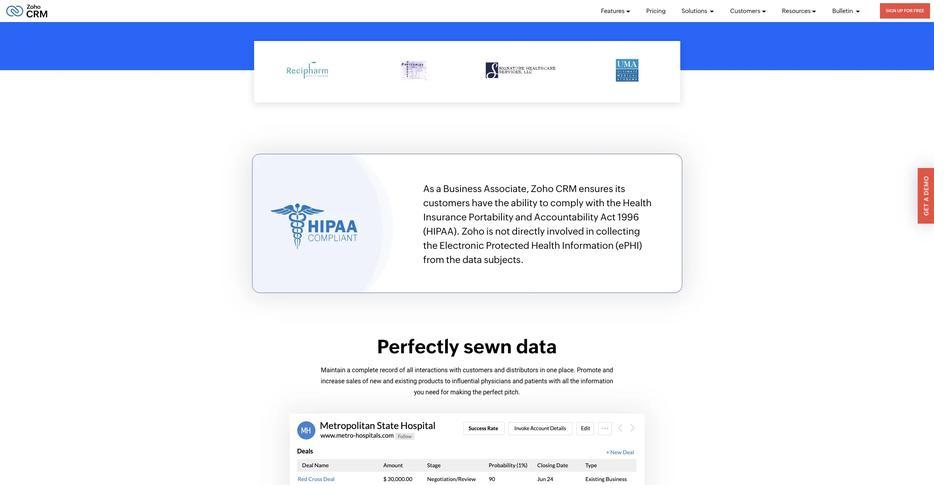 Task type: locate. For each thing, give the bounding box(es) containing it.
health down the 'directly'
[[531, 240, 560, 251]]

and down record
[[383, 378, 394, 385]]

a for as
[[436, 183, 441, 194]]

of up 'existing'
[[399, 367, 405, 374]]

a right 'as'
[[436, 183, 441, 194]]

sign
[[886, 8, 897, 13]]

0 vertical spatial with
[[586, 198, 605, 208]]

and up the information
[[603, 367, 613, 374]]

in up information
[[586, 226, 594, 237]]

a inside as a business associate, zoho crm ensures its customers have the ability to comply with the health insurance portability and accountability act 1996 (hipaa). zoho is not directly involved in collecting the electronic protected health information (ephi) from the data subjects.
[[436, 183, 441, 194]]

2 horizontal spatial of
[[439, 9, 449, 21]]

with down one
[[549, 378, 561, 385]]

directly
[[512, 226, 545, 237]]

involved
[[547, 226, 584, 237]]

0 horizontal spatial of
[[363, 378, 368, 385]]

features link
[[601, 0, 631, 22]]

you
[[414, 389, 424, 397]]

all
[[407, 367, 413, 374], [562, 378, 569, 385]]

0 vertical spatial zoho
[[531, 183, 554, 194]]

of left new
[[363, 378, 368, 385]]

data up the distributors on the bottom of the page
[[516, 336, 557, 358]]

1 vertical spatial data
[[516, 336, 557, 358]]

1 vertical spatial health
[[531, 240, 560, 251]]

zoho
[[531, 183, 554, 194], [462, 226, 485, 237]]

zoho left is
[[462, 226, 485, 237]]

one
[[547, 367, 557, 374]]

for
[[441, 389, 449, 397]]

1996
[[618, 212, 639, 223]]

1 vertical spatial to
[[445, 378, 451, 385]]

1 horizontal spatial zoho
[[531, 183, 554, 194]]

influential
[[452, 378, 480, 385]]

sign up for free link
[[880, 3, 930, 19]]

bulletin
[[833, 7, 854, 14]]

1 horizontal spatial to
[[540, 198, 549, 208]]

and up physicians
[[494, 367, 505, 374]]

and
[[516, 212, 532, 223], [494, 367, 505, 374], [603, 367, 613, 374], [383, 378, 394, 385], [513, 378, 523, 385]]

information
[[581, 378, 613, 385]]

0 vertical spatial to
[[540, 198, 549, 208]]

all down "place."
[[562, 378, 569, 385]]

and down ability at top right
[[516, 212, 532, 223]]

1 horizontal spatial of
[[399, 367, 405, 374]]

solutions
[[682, 7, 709, 14]]

0 horizontal spatial all
[[407, 367, 413, 374]]

life
[[489, 9, 503, 21]]

0 vertical spatial customers
[[423, 198, 470, 208]]

1 vertical spatial customers
[[463, 367, 493, 374]]

(ephi)
[[616, 240, 642, 251]]

of right choice
[[439, 9, 449, 21]]

customers up the influential
[[463, 367, 493, 374]]

insurance
[[423, 212, 467, 223]]

1 vertical spatial in
[[540, 367, 545, 374]]

portability
[[469, 212, 514, 223]]

physicians
[[481, 378, 511, 385]]

maintain
[[321, 367, 345, 374]]

promote
[[577, 367, 601, 374]]

solutions link
[[682, 0, 715, 22]]

1 horizontal spatial in
[[586, 226, 594, 237]]

to up for on the bottom
[[445, 378, 451, 385]]

0 vertical spatial in
[[586, 226, 594, 237]]

0 horizontal spatial zoho
[[462, 226, 485, 237]]

businesses
[[544, 9, 597, 21]]

have
[[472, 198, 493, 208]]

customers up insurance
[[423, 198, 470, 208]]

0 vertical spatial data
[[463, 254, 482, 265]]

to inside maintain a complete record of all interactions with customers and distributors in one place. promote and increase sales of new and existing products to influential physicians and patients with all the information you need for making the perfect pitch.
[[445, 378, 451, 385]]

health
[[623, 198, 652, 208], [531, 240, 560, 251]]

all up 'existing'
[[407, 367, 413, 374]]

collecting
[[596, 226, 640, 237]]

customers inside as a business associate, zoho crm ensures its customers have the ability to comply with the health insurance portability and accountability act 1996 (hipaa). zoho is not directly involved in collecting the electronic protected health information (ephi) from the data subjects.
[[423, 198, 470, 208]]

0 vertical spatial a
[[436, 183, 441, 194]]

and down the distributors on the bottom of the page
[[513, 378, 523, 385]]

with
[[586, 198, 605, 208], [450, 367, 461, 374], [549, 378, 561, 385]]

the
[[495, 198, 509, 208], [607, 198, 621, 208], [423, 240, 438, 251], [446, 254, 461, 265], [570, 378, 579, 385], [473, 389, 482, 397]]

in inside maintain a complete record of all interactions with customers and distributors in one place. promote and increase sales of new and existing products to influential physicians and patients with all the information you need for making the perfect pitch.
[[540, 367, 545, 374]]

ensures
[[579, 183, 613, 194]]

a inside maintain a complete record of all interactions with customers and distributors in one place. promote and increase sales of new and existing products to influential physicians and patients with all the information you need for making the perfect pitch.
[[347, 367, 350, 374]]

with down ensures on the top of the page
[[586, 198, 605, 208]]

with inside as a business associate, zoho crm ensures its customers have the ability to comply with the health insurance portability and accountability act 1996 (hipaa). zoho is not directly involved in collecting the electronic protected health information (ephi) from the data subjects.
[[586, 198, 605, 208]]

1 vertical spatial a
[[347, 367, 350, 374]]

resources
[[782, 7, 811, 14]]

0 horizontal spatial in
[[540, 367, 545, 374]]

0 horizontal spatial to
[[445, 378, 451, 385]]

customers
[[730, 7, 761, 14]]

(hipaa).
[[423, 226, 460, 237]]

zoho up ability at top right
[[531, 183, 554, 194]]

1 vertical spatial zoho
[[462, 226, 485, 237]]

of
[[439, 9, 449, 21], [399, 367, 405, 374], [363, 378, 368, 385]]

to right ability at top right
[[540, 198, 549, 208]]

1 horizontal spatial with
[[549, 378, 561, 385]]

ability
[[511, 198, 538, 208]]

data down electronic
[[463, 254, 482, 265]]

comply
[[551, 198, 584, 208]]

1 vertical spatial with
[[450, 367, 461, 374]]

as a business associate, zoho crm ensures its customers have the ability to comply with the health insurance portability and accountability act 1996 (hipaa). zoho is not directly involved in collecting the electronic protected health information (ephi) from the data subjects.
[[423, 183, 652, 265]]

sewn
[[464, 336, 512, 358]]

a up the "sales"
[[347, 367, 350, 374]]

to
[[540, 198, 549, 208], [445, 378, 451, 385]]

0 horizontal spatial data
[[463, 254, 482, 265]]

1 vertical spatial all
[[562, 378, 569, 385]]

with up the influential
[[450, 367, 461, 374]]

data
[[463, 254, 482, 265], [516, 336, 557, 358]]

subjects.
[[484, 254, 524, 265]]

leading
[[451, 9, 487, 21]]

in left one
[[540, 367, 545, 374]]

products
[[419, 378, 443, 385]]

in
[[586, 226, 594, 237], [540, 367, 545, 374]]

information
[[562, 240, 614, 251]]

2 horizontal spatial with
[[586, 198, 605, 208]]

sales
[[346, 378, 361, 385]]

customers
[[423, 198, 470, 208], [463, 367, 493, 374]]

the down "place."
[[570, 378, 579, 385]]

0 horizontal spatial a
[[347, 367, 350, 374]]

customers for zoho
[[423, 198, 470, 208]]

health up 1996
[[623, 198, 652, 208]]

1 horizontal spatial a
[[436, 183, 441, 194]]

and inside as a business associate, zoho crm ensures its customers have the ability to comply with the health insurance portability and accountability act 1996 (hipaa). zoho is not directly involved in collecting the electronic protected health information (ephi) from the data subjects.
[[516, 212, 532, 223]]

customers inside maintain a complete record of all interactions with customers and distributors in one place. promote and increase sales of new and existing products to influential physicians and patients with all the information you need for making the perfect pitch.
[[463, 367, 493, 374]]

1 horizontal spatial health
[[623, 198, 652, 208]]

0 horizontal spatial with
[[450, 367, 461, 374]]

a
[[436, 183, 441, 194], [347, 367, 350, 374]]

the up from
[[423, 240, 438, 251]]



Task type: vqa. For each thing, say whether or not it's contained in the screenshot.
bottom in
yes



Task type: describe. For each thing, give the bounding box(es) containing it.
complete
[[352, 367, 378, 374]]

get a demo link
[[918, 168, 934, 224]]

accountability
[[534, 212, 599, 223]]

perfectly
[[377, 336, 459, 358]]

data inside as a business associate, zoho crm ensures its customers have the ability to comply with the health insurance portability and accountability act 1996 (hipaa). zoho is not directly involved in collecting the electronic protected health information (ephi) from the data subjects.
[[463, 254, 482, 265]]

perfectly sewn data
[[377, 336, 557, 358]]

features
[[601, 7, 625, 14]]

2 vertical spatial of
[[363, 378, 368, 385]]

for
[[904, 8, 913, 13]]

existing
[[395, 378, 417, 385]]

2 vertical spatial with
[[549, 378, 561, 385]]

making
[[450, 389, 471, 397]]

the down the influential
[[473, 389, 482, 397]]

business
[[443, 183, 482, 194]]

not
[[495, 226, 510, 237]]

sign up for free
[[886, 8, 924, 13]]

get a demo
[[923, 176, 930, 216]]

1 vertical spatial of
[[399, 367, 405, 374]]

the preferred choice of leading life science businesses
[[338, 9, 597, 21]]

the
[[338, 9, 356, 21]]

1 horizontal spatial all
[[562, 378, 569, 385]]

its
[[615, 183, 625, 194]]

free
[[914, 8, 924, 13]]

pitch.
[[505, 389, 520, 397]]

as
[[423, 183, 434, 194]]

pricing link
[[646, 0, 666, 22]]

increase
[[321, 378, 345, 385]]

get
[[923, 203, 930, 216]]

electronic
[[440, 240, 484, 251]]

interactions
[[415, 367, 448, 374]]

choice
[[404, 9, 437, 21]]

zoho crm logo image
[[6, 2, 48, 20]]

maintain a complete record of all interactions with customers and distributors in one place. promote and increase sales of new and existing products to influential physicians and patients with all the information you need for making the perfect pitch.
[[321, 367, 613, 397]]

the down electronic
[[446, 254, 461, 265]]

act
[[601, 212, 616, 223]]

0 vertical spatial health
[[623, 198, 652, 208]]

place.
[[559, 367, 576, 374]]

the down 'associate,' on the top of the page
[[495, 198, 509, 208]]

customers for influential
[[463, 367, 493, 374]]

crm
[[556, 183, 577, 194]]

0 horizontal spatial health
[[531, 240, 560, 251]]

distributors
[[506, 367, 539, 374]]

1 horizontal spatial data
[[516, 336, 557, 358]]

need
[[426, 389, 439, 397]]

associate,
[[484, 183, 529, 194]]

in inside as a business associate, zoho crm ensures its customers have the ability to comply with the health insurance portability and accountability act 1996 (hipaa). zoho is not directly involved in collecting the electronic protected health information (ephi) from the data subjects.
[[586, 226, 594, 237]]

protected
[[486, 240, 529, 251]]

a for maintain
[[347, 367, 350, 374]]

0 vertical spatial of
[[439, 9, 449, 21]]

record
[[380, 367, 398, 374]]

from
[[423, 254, 444, 265]]

0 vertical spatial all
[[407, 367, 413, 374]]

resources link
[[782, 0, 817, 22]]

demo
[[923, 176, 930, 195]]

patients
[[525, 378, 547, 385]]

perfectly sewn data image
[[290, 414, 645, 486]]

up
[[898, 8, 903, 13]]

preferred
[[358, 9, 402, 21]]

pricing
[[646, 7, 666, 14]]

perfect
[[483, 389, 503, 397]]

a
[[923, 197, 930, 202]]

science
[[505, 9, 542, 21]]

is
[[486, 226, 493, 237]]

the up act
[[607, 198, 621, 208]]

new
[[370, 378, 382, 385]]

bulletin link
[[833, 0, 860, 22]]

to inside as a business associate, zoho crm ensures its customers have the ability to comply with the health insurance portability and accountability act 1996 (hipaa). zoho is not directly involved in collecting the electronic protected health information (ephi) from the data subjects.
[[540, 198, 549, 208]]



